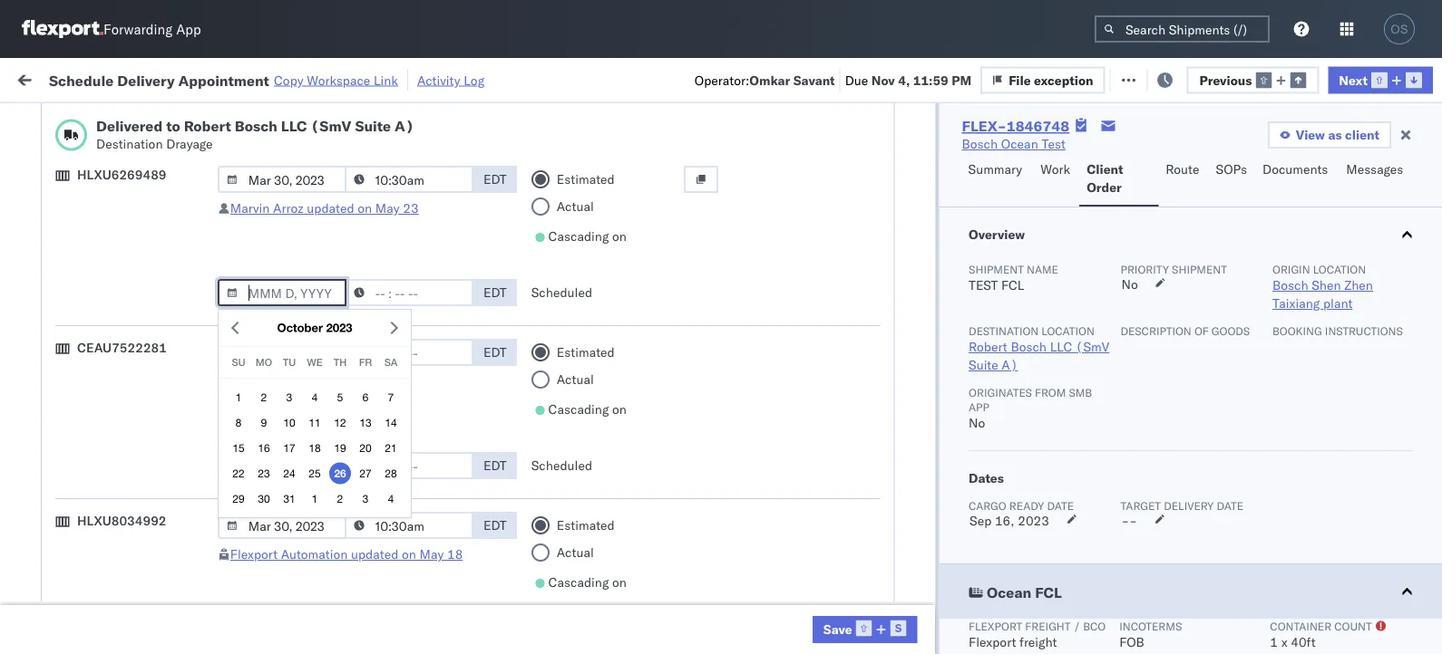 Task type: locate. For each thing, give the bounding box(es) containing it.
1 ca from the top
[[42, 230, 59, 246]]

next button
[[1328, 66, 1433, 94]]

3 ceau7522281, from the top
[[1117, 341, 1210, 357]]

1 x 40ft
[[1270, 635, 1315, 651]]

actual for flexport automation updated on may 18
[[557, 545, 594, 561]]

0 horizontal spatial may
[[375, 200, 400, 216]]

0 vertical spatial destination
[[96, 136, 163, 152]]

1 resize handle column header from the left
[[259, 141, 281, 655]]

appointment
[[178, 71, 269, 89], [149, 301, 223, 317], [149, 460, 223, 476]]

clearance down "drayage"
[[140, 172, 199, 188]]

1 scheduled from the top
[[531, 285, 592, 301]]

1 vertical spatial flex-1889466
[[1001, 501, 1095, 517]]

dec for schedule pickup from los angeles, ca
[[384, 421, 408, 437]]

1 vertical spatial customs
[[86, 371, 137, 387]]

11:59 pm pdt, nov 4, 2022 down marvin arroz updated on may 23 button
[[292, 262, 459, 278]]

flex-1846748
[[962, 117, 1069, 135], [1001, 222, 1095, 238], [1001, 262, 1095, 278], [1001, 302, 1095, 317], [1001, 341, 1095, 357], [1001, 381, 1095, 397]]

los for fifth schedule pickup from los angeles, ca button
[[171, 571, 191, 587]]

am
[[331, 182, 351, 198], [323, 541, 344, 557]]

3 estimated from the top
[[557, 518, 615, 534]]

pst, down 27
[[346, 501, 373, 517]]

1 actual from the top
[[557, 199, 594, 214]]

0 vertical spatial container
[[1117, 141, 1166, 155]]

3 schedule pickup from los angeles, ca from the top
[[42, 331, 244, 365]]

customs for 11:00
[[86, 371, 137, 387]]

11:59 pm pst, dec 13, 2022 up 21
[[292, 421, 466, 437]]

0 vertical spatial 1
[[235, 391, 242, 404]]

confirm inside confirm pickup from los angeles, ca
[[42, 491, 88, 507]]

1 vertical spatial schedule delivery appointment button
[[42, 459, 223, 479]]

schedule delivery appointment copy workspace link
[[49, 71, 398, 89]]

pm left fr on the left of page
[[331, 341, 350, 357]]

upload customs clearance documents down workitem button
[[42, 172, 199, 206]]

1 hlxu6269489, from the top
[[1214, 261, 1307, 277]]

destination down delivered
[[96, 136, 163, 152]]

0 vertical spatial robert
[[184, 117, 231, 135]]

schedule delivery appointment button up ceau7522281
[[42, 300, 223, 320]]

1 horizontal spatial suite
[[968, 357, 998, 373]]

-- : -- -- text field
[[344, 166, 473, 193], [344, 512, 473, 540]]

integration test account - karl lagerfeld
[[791, 621, 1027, 637]]

11:59 pm pdt, nov 4, 2022 for 2nd schedule pickup from los angeles, ca link
[[292, 262, 459, 278]]

llc for location
[[1049, 339, 1072, 355]]

2 for the left 2 button
[[261, 391, 267, 404]]

robert inside delivered to robert bosch llc (smv suite a) destination drayage
[[184, 117, 231, 135]]

cascading for marvin arroz updated on may 23
[[548, 229, 609, 244]]

3 hlxu6269489, from the top
[[1214, 341, 1307, 357]]

1889466 up the ready
[[1040, 461, 1095, 477]]

2 down 26
[[337, 493, 343, 506]]

pst, for schedule pickup from los angeles, ca
[[354, 421, 381, 437]]

upload down workitem
[[42, 172, 83, 188]]

confirm delivery
[[42, 540, 138, 556]]

schedule delivery appointment link for 11:59 pm pdt, nov 4, 2022
[[42, 300, 223, 318]]

11:59 pm pst, dec 13, 2022 down 21
[[292, 461, 466, 477]]

flexport left 2130387
[[968, 635, 1016, 651]]

1 vertical spatial ceau7522281,
[[1117, 301, 1210, 317]]

1 vertical spatial 2023
[[1017, 513, 1049, 529]]

2 vertical spatial actual
[[557, 545, 594, 561]]

2 button
[[253, 387, 275, 408], [329, 488, 351, 510]]

bosch ocean test for third schedule pickup from los angeles, ca button
[[791, 341, 895, 357]]

ceau7522281, hlxu6269489, hlxu8034992 down goods
[[1117, 341, 1399, 357]]

3 cascading on from the top
[[548, 575, 627, 591]]

1 vertical spatial robert
[[968, 339, 1007, 355]]

messages button
[[1339, 153, 1413, 207]]

5 schedule pickup from los angeles, ca from the top
[[42, 571, 244, 605]]

1 13, from the top
[[411, 421, 431, 437]]

numbers inside button
[[1301, 148, 1346, 162]]

2 cascading from the top
[[548, 402, 609, 418]]

angeles, for fifth schedule pickup from los angeles, ca link from the top of the page
[[195, 571, 244, 587]]

0 vertical spatial name
[[705, 148, 734, 162]]

numbers down as
[[1301, 148, 1346, 162]]

documents for 11:00 pm pst, nov 8, 2022
[[42, 390, 107, 405]]

1 vertical spatial scheduled
[[531, 458, 592, 474]]

3 cascading from the top
[[548, 575, 609, 591]]

delivery up ceau7522281
[[99, 301, 145, 317]]

2 horizontal spatial 1
[[1270, 635, 1277, 651]]

dec left 23,
[[377, 501, 400, 517]]

2 upload customs clearance documents from the top
[[42, 371, 199, 405]]

0 vertical spatial ceau7522281,
[[1117, 261, 1210, 277]]

1 test123456 from the top
[[1235, 262, 1312, 278]]

ca inside confirm pickup from los angeles, ca
[[42, 509, 59, 525]]

1 horizontal spatial no
[[968, 415, 985, 431]]

schedule pickup from los angeles, ca link
[[42, 211, 258, 247], [42, 251, 258, 287], [42, 331, 258, 367], [42, 410, 258, 447], [42, 570, 258, 606]]

llc
[[281, 117, 307, 135], [1049, 339, 1072, 355]]

1 horizontal spatial date
[[1216, 499, 1243, 513]]

0 horizontal spatial file exception
[[1009, 72, 1093, 88]]

0 horizontal spatial 4
[[312, 391, 318, 404]]

1 horizontal spatial may
[[420, 547, 444, 563]]

dec
[[384, 421, 408, 437], [384, 461, 408, 477], [377, 501, 400, 517], [378, 541, 401, 557]]

am for pst,
[[323, 541, 344, 557]]

dec for confirm pickup from los angeles, ca
[[377, 501, 400, 517]]

2 hlxu6269489, from the top
[[1214, 301, 1307, 317]]

schedule delivery appointment
[[42, 301, 223, 317], [42, 460, 223, 476]]

upload customs clearance documents link down ceau7522281
[[42, 370, 258, 407]]

1 horizontal spatial robert
[[968, 339, 1007, 355]]

2 1889466 from the top
[[1040, 501, 1095, 517]]

4, up 8,
[[412, 302, 424, 317]]

october 2023
[[277, 321, 352, 335]]

11:59 pm pst, dec 13, 2022 for schedule pickup from los angeles, ca
[[292, 421, 466, 437]]

11:59 pm pdt, nov 4, 2022 for 11:59 pm pdt, nov 4, 2022's the schedule delivery appointment link
[[292, 302, 459, 317]]

name up demo
[[705, 148, 734, 162]]

file exception down search shipments (/) text field
[[1133, 70, 1218, 86]]

documents down the hlxu6269489
[[42, 190, 107, 206]]

1 vertical spatial container
[[1270, 620, 1331, 633]]

client order
[[1087, 161, 1123, 195]]

3 edt from the top
[[483, 345, 507, 361]]

flex-2130387 button
[[972, 616, 1099, 642], [972, 616, 1099, 642]]

205
[[416, 70, 440, 86]]

delivery for 11:59 pm pdt, nov 4, 2022
[[99, 301, 145, 317]]

delivery down confirm pickup from los angeles, ca
[[91, 540, 138, 556]]

2 flex-1889466 from the top
[[1001, 501, 1095, 517]]

location inside the destination location robert bosch llc (smv suite a)
[[1041, 324, 1094, 338]]

2 clearance from the top
[[140, 371, 199, 387]]

5 mmm d, yyyy text field from the top
[[217, 512, 346, 540]]

dec down 21 button at the left
[[384, 461, 408, 477]]

0 vertical spatial clearance
[[140, 172, 199, 188]]

0 vertical spatial work
[[197, 70, 229, 86]]

1 horizontal spatial numbers
[[1301, 148, 1346, 162]]

flex-
[[962, 117, 1006, 135], [1001, 182, 1040, 198], [1001, 222, 1040, 238], [1001, 262, 1040, 278], [1001, 302, 1040, 317], [1001, 341, 1040, 357], [1001, 381, 1040, 397], [1001, 461, 1040, 477], [1001, 501, 1040, 517], [1001, 581, 1040, 597], [1001, 621, 1040, 637]]

0 horizontal spatial app
[[176, 20, 201, 38]]

2 -- : -- -- text field from the top
[[344, 512, 473, 540]]

0 vertical spatial schedule delivery appointment
[[42, 301, 223, 317]]

2 -- : -- -- text field from the top
[[344, 339, 473, 366]]

0 vertical spatial documents
[[1262, 161, 1328, 177]]

0 vertical spatial 2
[[261, 391, 267, 404]]

save
[[823, 622, 852, 638]]

3 -- : -- -- text field from the top
[[344, 453, 473, 480]]

test123456 up taixiang
[[1235, 262, 1312, 278]]

2 vertical spatial estimated
[[557, 518, 615, 534]]

exception up flex-1846748 link
[[1034, 72, 1093, 88]]

flex
[[972, 148, 993, 162]]

zhen
[[1344, 278, 1373, 293]]

ocean
[[1001, 136, 1038, 152], [555, 182, 592, 198], [555, 222, 592, 238], [830, 222, 867, 238], [830, 262, 867, 278], [555, 302, 592, 317], [712, 302, 749, 317], [830, 302, 867, 317], [555, 341, 592, 357], [830, 341, 867, 357], [555, 381, 592, 397], [830, 381, 867, 397], [830, 421, 867, 437], [555, 461, 592, 477], [830, 461, 867, 477], [555, 501, 592, 517], [712, 501, 749, 517], [830, 501, 867, 517], [555, 541, 592, 557], [830, 541, 867, 557], [555, 581, 592, 597], [986, 584, 1031, 602]]

robert
[[184, 117, 231, 135], [968, 339, 1007, 355]]

0 vertical spatial 3
[[286, 391, 292, 404]]

/
[[1073, 620, 1080, 633]]

bosch inside delivered to robert bosch llc (smv suite a) destination drayage
[[235, 117, 277, 135]]

flex-1660288 button
[[972, 177, 1099, 203], [972, 177, 1099, 203]]

fr
[[359, 357, 372, 369]]

20 button
[[355, 437, 376, 459]]

2 mmm d, yyyy text field from the top
[[217, 279, 346, 307]]

schedule pickup from los angeles, ca
[[42, 212, 244, 246], [42, 252, 244, 286], [42, 331, 244, 365], [42, 411, 244, 445], [42, 571, 244, 605]]

flex-1846748 link
[[962, 117, 1069, 135]]

9
[[261, 417, 267, 429]]

1846748
[[1006, 117, 1069, 135], [1040, 222, 1095, 238], [1040, 262, 1095, 278], [1040, 302, 1095, 317], [1040, 341, 1095, 357], [1040, 381, 1095, 397]]

delivery inside button
[[91, 540, 138, 556]]

2 cascading on from the top
[[548, 402, 627, 418]]

1 right 31 button
[[312, 493, 318, 506]]

upload customs clearance documents button for 12:00 am pdt, aug 19, 2022
[[42, 171, 258, 209]]

1 schedule delivery appointment button from the top
[[42, 300, 223, 320]]

0 horizontal spatial container
[[1117, 141, 1166, 155]]

1 left x in the right bottom of the page
[[1270, 635, 1277, 651]]

1 horizontal spatial location
[[1312, 263, 1366, 276]]

2 for the bottommost 2 button
[[337, 493, 343, 506]]

0 horizontal spatial destination
[[96, 136, 163, 152]]

1 ceau7522281, from the top
[[1117, 261, 1210, 277]]

1 horizontal spatial destination
[[968, 324, 1038, 338]]

2 test123456 from the top
[[1235, 302, 1312, 317]]

risk
[[374, 70, 396, 86]]

due nov 4, 11:59 pm
[[845, 72, 971, 88]]

bosch
[[235, 117, 277, 135], [962, 136, 998, 152], [791, 222, 827, 238], [791, 262, 827, 278], [1272, 278, 1308, 293], [673, 302, 709, 317], [791, 302, 827, 317], [1010, 339, 1046, 355], [791, 341, 827, 357], [791, 381, 827, 397], [791, 421, 827, 437], [791, 461, 827, 477], [673, 501, 709, 517], [791, 501, 827, 517], [791, 541, 827, 557]]

upload customs clearance documents link
[[42, 171, 258, 207], [42, 370, 258, 407]]

los for 5th schedule pickup from los angeles, ca button from the bottom
[[171, 212, 191, 228]]

-- : -- -- text field
[[344, 279, 473, 307], [344, 339, 473, 366], [344, 453, 473, 480]]

1 -- : -- -- text field from the top
[[344, 279, 473, 307]]

0 horizontal spatial location
[[1041, 324, 1094, 338]]

0 horizontal spatial 2023
[[326, 321, 352, 335]]

client
[[673, 148, 702, 162], [1087, 161, 1123, 177]]

numbers
[[1301, 148, 1346, 162], [1117, 156, 1162, 169]]

1 vertical spatial hlxu6269489,
[[1214, 301, 1307, 317]]

no inside originates from smb app no
[[968, 415, 985, 431]]

originates
[[968, 386, 1032, 399]]

-
[[1121, 513, 1129, 529], [1129, 513, 1137, 529], [935, 621, 943, 637]]

workspace
[[307, 72, 370, 88]]

updated down 12:00
[[307, 200, 354, 216]]

3 11:59 pm pdt, nov 4, 2022 from the top
[[292, 341, 459, 357]]

2 scheduled from the top
[[531, 458, 592, 474]]

client name button
[[664, 144, 764, 162]]

numbers for container numbers
[[1117, 156, 1162, 169]]

1889466 left --
[[1040, 501, 1095, 517]]

flex-1846748 up the destination location robert bosch llc (smv suite a)
[[1001, 302, 1095, 317]]

work right import
[[197, 70, 229, 86]]

1 horizontal spatial llc
[[1049, 339, 1072, 355]]

robert inside the destination location robert bosch llc (smv suite a)
[[968, 339, 1007, 355]]

0 horizontal spatial robert
[[184, 117, 231, 135]]

0 horizontal spatial 23
[[258, 467, 270, 480]]

pst, for confirm delivery
[[347, 541, 374, 557]]

angeles, for 4th schedule pickup from los angeles, ca link
[[195, 411, 244, 427]]

hlxu6269489,
[[1214, 261, 1307, 277], [1214, 301, 1307, 317], [1214, 341, 1307, 357]]

1 11:59 pm pdt, nov 4, 2022 from the top
[[292, 262, 459, 278]]

1 cascading on from the top
[[548, 229, 627, 244]]

name inside button
[[705, 148, 734, 162]]

1 confirm from the top
[[42, 491, 88, 507]]

2 upload customs clearance documents link from the top
[[42, 370, 258, 407]]

angeles, down the 22
[[187, 491, 237, 507]]

12:00 am pdt, aug 19, 2022
[[292, 182, 468, 198]]

11:00 pm pst, nov 8, 2022
[[292, 381, 458, 397]]

2 ca from the top
[[42, 270, 59, 286]]

gvcu5265864
[[1117, 620, 1207, 636]]

(smv up deadline
[[311, 117, 351, 135]]

customs down workitem button
[[86, 172, 137, 188]]

1 clearance from the top
[[140, 172, 199, 188]]

app up import work
[[176, 20, 201, 38]]

Search Work text field
[[833, 65, 1031, 92]]

8,
[[411, 381, 423, 397]]

2 upload customs clearance documents button from the top
[[42, 370, 258, 409]]

schedule
[[49, 71, 114, 89], [42, 212, 95, 228], [42, 252, 95, 268], [42, 301, 95, 317], [42, 331, 95, 347], [42, 411, 95, 427], [42, 460, 95, 476], [42, 571, 95, 587]]

container numbers
[[1117, 141, 1166, 169]]

2 edt from the top
[[483, 285, 507, 301]]

updated left 24,
[[351, 547, 399, 563]]

1 vertical spatial location
[[1041, 324, 1094, 338]]

am up marvin arroz updated on may 23 button
[[331, 182, 351, 198]]

robert for delivered
[[184, 117, 231, 135]]

test123456 up the booking in the right of the page
[[1235, 302, 1312, 317]]

1 schedule pickup from los angeles, ca from the top
[[42, 212, 244, 246]]

bookings test consignee
[[791, 581, 935, 597]]

0 vertical spatial 1889466
[[1040, 461, 1095, 477]]

confirm delivery button
[[42, 539, 138, 559]]

1 flex-1889466 from the top
[[1001, 461, 1095, 477]]

maeu9408431
[[1235, 621, 1327, 637]]

1 vertical spatial 11:59 pm pdt, nov 4, 2022
[[292, 302, 459, 317]]

2 vertical spatial appointment
[[149, 460, 223, 476]]

client up flexport demo consignee
[[673, 148, 702, 162]]

13, right 28 button
[[411, 461, 431, 477]]

4 schedule pickup from los angeles, ca button from the top
[[42, 410, 258, 448]]

ca for third schedule pickup from los angeles, ca link from the bottom of the page
[[42, 350, 59, 365]]

description of goods
[[1120, 324, 1249, 338]]

scheduled for ceau7522281
[[531, 458, 592, 474]]

suite inside delivered to robert bosch llc (smv suite a) destination drayage
[[355, 117, 391, 135]]

name inside shipment name test fcl
[[1026, 263, 1058, 276]]

delivery up confirm pickup from los angeles, ca
[[99, 460, 145, 476]]

bosch ocean test for confirm pickup from los angeles, ca button
[[791, 501, 895, 517]]

0 horizontal spatial date
[[1047, 499, 1073, 513]]

4 schedule pickup from los angeles, ca link from the top
[[42, 410, 258, 447]]

1 upload customs clearance documents link from the top
[[42, 171, 258, 207]]

0 vertical spatial scheduled
[[531, 285, 592, 301]]

0 vertical spatial actual
[[557, 199, 594, 214]]

1 cascading from the top
[[548, 229, 609, 244]]

3 schedule pickup from los angeles, ca button from the top
[[42, 331, 258, 369]]

11:59 pm pdt, nov 4, 2022 up 11:00 pm pst, nov 8, 2022
[[292, 341, 459, 357]]

1 horizontal spatial consignee
[[875, 581, 935, 597]]

18 right 24,
[[447, 547, 463, 563]]

1 vertical spatial 2
[[337, 493, 343, 506]]

flex-1846748 down flex-1660288
[[1001, 222, 1095, 238]]

13, right 14 button
[[411, 421, 431, 437]]

2 ceau7522281, hlxu6269489, hlxu8034992 from the top
[[1117, 301, 1399, 317]]

2 11:59 pm pdt, nov 4, 2022 from the top
[[292, 302, 459, 317]]

0 vertical spatial llc
[[281, 117, 307, 135]]

1 schedule pickup from los angeles, ca button from the top
[[42, 211, 258, 249]]

1 estimated from the top
[[557, 171, 615, 187]]

edt for -- : -- -- text box associated with 23
[[483, 171, 507, 187]]

5 schedule pickup from los angeles, ca link from the top
[[42, 570, 258, 606]]

date for sep 16, 2023
[[1047, 499, 1073, 513]]

numbers inside container numbers
[[1117, 156, 1162, 169]]

destination inside the destination location robert bosch llc (smv suite a)
[[968, 324, 1038, 338]]

6 resize handle column header from the left
[[941, 141, 963, 655]]

exception down search shipments (/) text field
[[1158, 70, 1218, 86]]

-- : -- -- text field for 18
[[344, 512, 473, 540]]

schedule delivery appointment link for 11:59 pm pst, dec 13, 2022
[[42, 459, 223, 477]]

los inside confirm pickup from los angeles, ca
[[164, 491, 184, 507]]

3 mmm d, yyyy text field from the top
[[217, 339, 346, 366]]

0 vertical spatial 11:59 pm pst, dec 13, 2022
[[292, 421, 466, 437]]

1 11:59 pm pst, dec 13, 2022 from the top
[[292, 421, 466, 437]]

ocean fcl inside button
[[986, 584, 1061, 602]]

deadline button
[[283, 144, 464, 162]]

23 down aug at left
[[403, 200, 419, 216]]

1 horizontal spatial 23
[[403, 200, 419, 216]]

dec for schedule delivery appointment
[[384, 461, 408, 477]]

2 schedule delivery appointment button from the top
[[42, 459, 223, 479]]

1 horizontal spatial container
[[1270, 620, 1331, 633]]

4 for left 4 button
[[312, 391, 318, 404]]

appointment up status : ready for work, blocked, in progress
[[178, 71, 269, 89]]

pickup inside confirm pickup from los angeles, ca
[[91, 491, 130, 507]]

consignee for flexport demo consignee
[[761, 182, 822, 198]]

hlxu6269489, for 11:59 pm pdt, nov 4, 2022's the schedule delivery appointment link
[[1214, 301, 1307, 317]]

pst, down 20 button on the left of page
[[354, 461, 381, 477]]

a) for destination location
[[1001, 357, 1018, 373]]

suite up deadline button
[[355, 117, 391, 135]]

0 vertical spatial -- : -- -- text field
[[344, 166, 473, 193]]

consignee right demo
[[761, 182, 822, 198]]

4 for the bottommost 4 button
[[388, 493, 394, 506]]

october
[[277, 321, 323, 335]]

0 vertical spatial updated
[[307, 200, 354, 216]]

suite for delivered to robert bosch llc (smv suite a)
[[355, 117, 391, 135]]

client for client order
[[1087, 161, 1123, 177]]

26 button
[[329, 463, 351, 485]]

1 upload customs clearance documents from the top
[[42, 172, 199, 206]]

customs
[[86, 172, 137, 188], [86, 371, 137, 387]]

1 horizontal spatial 1 button
[[304, 488, 326, 510]]

a) inside the destination location robert bosch llc (smv suite a)
[[1001, 357, 1018, 373]]

4 resize handle column header from the left
[[642, 141, 664, 655]]

24,
[[404, 541, 424, 557]]

robert for destination
[[968, 339, 1007, 355]]

1 vertical spatial appointment
[[149, 301, 223, 317]]

resize handle column header
[[259, 141, 281, 655], [461, 141, 482, 655], [524, 141, 546, 655], [642, 141, 664, 655], [760, 141, 782, 655], [941, 141, 963, 655], [1086, 141, 1108, 655], [1204, 141, 1226, 655], [1409, 141, 1431, 655]]

0 horizontal spatial no
[[425, 112, 440, 126]]

pm down the 19 button
[[331, 461, 350, 477]]

2 schedule delivery appointment link from the top
[[42, 459, 223, 477]]

sa
[[384, 357, 397, 369]]

schedule delivery appointment up confirm pickup from los angeles, ca
[[42, 460, 223, 476]]

customs down ceau7522281
[[86, 371, 137, 387]]

bosch inside "origin location bosch shen zhen taixiang plant"
[[1272, 278, 1308, 293]]

nov down aug at left
[[385, 262, 409, 278]]

4 left 5 at the bottom of page
[[312, 391, 318, 404]]

0 vertical spatial test123456
[[1235, 262, 1312, 278]]

date right the ready
[[1047, 499, 1073, 513]]

container inside container numbers button
[[1117, 141, 1166, 155]]

ceau7522281, for third schedule pickup from los angeles, ca link from the bottom of the page
[[1117, 341, 1210, 357]]

documents down view
[[1262, 161, 1328, 177]]

dec left 24,
[[378, 541, 401, 557]]

summary button
[[961, 153, 1033, 207]]

flexport down "client name"
[[673, 182, 720, 198]]

suite
[[355, 117, 391, 135], [968, 357, 998, 373]]

1 schedule delivery appointment from the top
[[42, 301, 223, 317]]

marvin arroz updated on may 23
[[230, 200, 419, 216]]

flex id button
[[963, 144, 1090, 162]]

3 ca from the top
[[42, 350, 59, 365]]

confirm up confirm delivery
[[42, 491, 88, 507]]

drayage
[[166, 136, 213, 152]]

sops
[[1216, 161, 1247, 177]]

estimated for marvin arroz updated on may 23
[[557, 171, 615, 187]]

schedule delivery appointment button up confirm pickup from los angeles, ca
[[42, 459, 223, 479]]

31 button
[[278, 488, 300, 510]]

may down 12:00 am pdt, aug 19, 2022
[[375, 200, 400, 216]]

los for confirm pickup from los angeles, ca button
[[164, 491, 184, 507]]

angeles, up 15
[[195, 411, 244, 427]]

1 for right '1' button
[[312, 493, 318, 506]]

1 vertical spatial a)
[[1001, 357, 1018, 373]]

previous
[[1199, 72, 1252, 88]]

2 button up 9 button
[[253, 387, 275, 408]]

5 ca from the top
[[42, 509, 59, 525]]

0 vertical spatial 18
[[309, 442, 321, 455]]

2 ceau7522281, from the top
[[1117, 301, 1210, 317]]

date for --
[[1216, 499, 1243, 513]]

5 edt from the top
[[483, 518, 507, 534]]

3 test123456 from the top
[[1235, 341, 1312, 357]]

2 vertical spatial hlxu6269489,
[[1214, 341, 1307, 357]]

3 button down "27" button
[[355, 488, 376, 510]]

0 horizontal spatial numbers
[[1117, 156, 1162, 169]]

pdt, down marvin arroz updated on may 23 button
[[354, 262, 382, 278]]

0 vertical spatial cascading
[[548, 229, 609, 244]]

4, right sa in the bottom left of the page
[[412, 341, 424, 357]]

flexport down flex-1893174
[[968, 620, 1022, 633]]

MMM D, YYYY text field
[[217, 166, 346, 193], [217, 279, 346, 307], [217, 339, 346, 366], [217, 453, 346, 480], [217, 512, 346, 540]]

import work
[[153, 70, 229, 86]]

1 horizontal spatial name
[[1026, 263, 1058, 276]]

0 vertical spatial 2 button
[[253, 387, 275, 408]]

0 vertical spatial schedule delivery appointment link
[[42, 300, 223, 318]]

1 vertical spatial 3 button
[[355, 488, 376, 510]]

lagerfeld
[[973, 621, 1027, 637]]

pm down marvin arroz updated on may 23
[[331, 262, 350, 278]]

actual
[[557, 199, 594, 214], [557, 372, 594, 388], [557, 545, 594, 561]]

1 schedule delivery appointment link from the top
[[42, 300, 223, 318]]

1 vertical spatial schedule delivery appointment
[[42, 460, 223, 476]]

import work button
[[145, 58, 236, 99]]

upload customs clearance documents link for 12:00 am pdt, aug 19, 2022
[[42, 171, 258, 207]]

am right 6:00
[[323, 541, 344, 557]]

0 horizontal spatial client
[[673, 148, 702, 162]]

a) inside delivered to robert bosch llc (smv suite a) destination drayage
[[394, 117, 414, 135]]

13, for schedule pickup from los angeles, ca
[[411, 421, 431, 437]]

confirm pickup from los angeles, ca button
[[42, 490, 258, 528]]

angeles, inside confirm pickup from los angeles, ca
[[187, 491, 237, 507]]

pm left 6
[[331, 381, 350, 397]]

schedule delivery appointment link up ceau7522281
[[42, 300, 223, 318]]

1 vertical spatial confirm
[[42, 540, 88, 556]]

llc inside the destination location robert bosch llc (smv suite a)
[[1049, 339, 1072, 355]]

edt for second -- : -- -- text field from the bottom of the page
[[483, 345, 507, 361]]

flexport automation updated on may 18
[[230, 547, 463, 563]]

2 13, from the top
[[411, 461, 431, 477]]

bookings
[[791, 581, 844, 597]]

1 vertical spatial documents
[[42, 190, 107, 206]]

location up robert bosch llc (smv suite a) link
[[1041, 324, 1094, 338]]

flexport. image
[[22, 20, 103, 38]]

2 up 9
[[261, 391, 267, 404]]

2 date from the left
[[1216, 499, 1243, 513]]

1 upload from the top
[[42, 172, 83, 188]]

1 date from the left
[[1047, 499, 1073, 513]]

3 actual from the top
[[557, 545, 594, 561]]

scheduled for hlxu6269489
[[531, 285, 592, 301]]

schedule delivery appointment up ceau7522281
[[42, 301, 223, 317]]

5 resize handle column header from the left
[[760, 141, 782, 655]]

Search Shipments (/) text field
[[1095, 15, 1270, 43]]

sops button
[[1209, 153, 1255, 207]]

0 horizontal spatial consignee
[[761, 182, 822, 198]]

2 upload from the top
[[42, 371, 83, 387]]

4 edt from the top
[[483, 458, 507, 474]]

may for 18
[[420, 547, 444, 563]]

documents down ceau7522281
[[42, 390, 107, 405]]

work,
[[190, 112, 219, 126]]

hlxu6269489, up taixiang
[[1214, 261, 1307, 277]]

-- : -- -- text field for ceau7522281
[[344, 453, 473, 480]]

cascading on for marvin arroz updated on may 23
[[548, 229, 627, 244]]

1 -- : -- -- text field from the top
[[344, 166, 473, 193]]

location inside "origin location bosch shen zhen taixiang plant"
[[1312, 263, 1366, 276]]

upload customs clearance documents button for 11:00 pm pst, nov 8, 2022
[[42, 370, 258, 409]]

plant
[[1323, 296, 1352, 312]]

4 schedule pickup from los angeles, ca from the top
[[42, 411, 244, 445]]

1 vertical spatial test123456
[[1235, 302, 1312, 317]]

1 vertical spatial clearance
[[140, 371, 199, 387]]

11:59 pm pdt, nov 4, 2022 up fr on the left of page
[[292, 302, 459, 317]]

os
[[1391, 22, 1408, 36]]

confirm for confirm delivery
[[42, 540, 88, 556]]

3 schedule pickup from los angeles, ca link from the top
[[42, 331, 258, 367]]

(smv inside the destination location robert bosch llc (smv suite a)
[[1075, 339, 1109, 355]]

0 vertical spatial a)
[[394, 117, 414, 135]]

fcl inside shipment name test fcl
[[1001, 278, 1024, 293]]

appointment left the 22
[[149, 460, 223, 476]]

ca for 2nd schedule pickup from los angeles, ca link
[[42, 270, 59, 286]]

shen
[[1311, 278, 1341, 293]]

2 vertical spatial documents
[[42, 390, 107, 405]]

dec for confirm delivery
[[378, 541, 401, 557]]

2 button down "26" button
[[329, 488, 351, 510]]

19,
[[414, 182, 433, 198]]

file exception button
[[1105, 65, 1229, 92], [1105, 65, 1229, 92], [981, 66, 1105, 94], [981, 66, 1105, 94]]

cascading for flexport automation updated on may 18
[[548, 575, 609, 591]]

2 schedule pickup from los angeles, ca link from the top
[[42, 251, 258, 287]]

759 at risk
[[333, 70, 396, 86]]

0 horizontal spatial suite
[[355, 117, 391, 135]]

summary
[[968, 161, 1022, 177]]

1 customs from the top
[[86, 172, 137, 188]]

5 schedule pickup from los angeles, ca button from the top
[[42, 570, 258, 608]]

0 vertical spatial customs
[[86, 172, 137, 188]]

1 horizontal spatial 1
[[312, 493, 318, 506]]

hlxu6269489
[[77, 167, 166, 183]]

-- : -- -- text field for 23
[[344, 166, 473, 193]]

llc inside delivered to robert bosch llc (smv suite a) destination drayage
[[281, 117, 307, 135]]

1 edt from the top
[[483, 171, 507, 187]]

2 customs from the top
[[86, 371, 137, 387]]

0 vertical spatial (smv
[[311, 117, 351, 135]]

th
[[334, 357, 347, 369]]

2 11:59 pm pst, dec 13, 2022 from the top
[[292, 461, 466, 477]]

app inside originates from smb app no
[[968, 400, 989, 414]]

1 upload customs clearance documents button from the top
[[42, 171, 258, 209]]

a) for delivered to robert bosch llc (smv suite a)
[[394, 117, 414, 135]]

0 horizontal spatial 1 button
[[228, 387, 249, 408]]

0 horizontal spatial 1
[[235, 391, 242, 404]]

no
[[425, 112, 440, 126], [1121, 277, 1137, 292], [968, 415, 985, 431]]

-- : -- -- text field up 23,
[[344, 453, 473, 480]]

status : ready for work, blocked, in progress
[[98, 112, 328, 126]]

0 vertical spatial location
[[1312, 263, 1366, 276]]

0 horizontal spatial 18
[[309, 442, 321, 455]]

7 resize handle column header from the left
[[1086, 141, 1108, 655]]

(smv inside delivered to robert bosch llc (smv suite a) destination drayage
[[311, 117, 351, 135]]

-- : -- -- text field up sa in the bottom left of the page
[[344, 279, 473, 307]]

nov for third schedule pickup from los angeles, ca link from the bottom of the page
[[385, 341, 409, 357]]

destination up robert bosch llc (smv suite a) link
[[968, 324, 1038, 338]]

confirm down confirm pickup from los angeles, ca
[[42, 540, 88, 556]]

6 ca from the top
[[42, 589, 59, 605]]

pst, down 4:00 pm pst, dec 23, 2022
[[347, 541, 374, 557]]

bosch ocean test for the upload customs clearance documents 'button' corresponding to 11:00 pm pst, nov 8, 2022
[[791, 381, 895, 397]]

0 vertical spatial upload customs clearance documents
[[42, 172, 199, 206]]

2 confirm from the top
[[42, 540, 88, 556]]

pdt,
[[355, 182, 383, 198], [354, 262, 382, 278], [354, 302, 382, 317], [354, 341, 382, 357]]

suite inside the destination location robert bosch llc (smv suite a)
[[968, 357, 998, 373]]

0 vertical spatial freight
[[1025, 620, 1070, 633]]

1 vertical spatial upload customs clearance documents
[[42, 371, 199, 405]]

18 right 17 button
[[309, 442, 321, 455]]

container up 40ft
[[1270, 620, 1331, 633]]



Task type: describe. For each thing, give the bounding box(es) containing it.
x
[[1281, 635, 1287, 651]]

flex-1893174
[[1001, 581, 1095, 597]]

flex-1846748 up smb
[[1001, 341, 1095, 357]]

hlxu6269489, for third schedule pickup from los angeles, ca link from the bottom of the page
[[1214, 341, 1307, 357]]

location for zhen
[[1312, 263, 1366, 276]]

pm up flex-1846748 link
[[952, 72, 971, 88]]

demo
[[724, 182, 757, 198]]

flexport for flexport automation updated on may 18
[[230, 547, 278, 563]]

workitem button
[[11, 144, 263, 162]]

pdt, left sa in the bottom left of the page
[[354, 341, 382, 357]]

operator: omkar savant
[[695, 72, 835, 88]]

marvin
[[230, 200, 270, 216]]

mbl/mawb numbers
[[1235, 148, 1346, 162]]

savant
[[793, 72, 835, 88]]

filtered by:
[[18, 111, 83, 127]]

sep 16, 2023
[[969, 513, 1049, 529]]

abcdefg78456546
[[1235, 501, 1357, 517]]

at
[[360, 70, 371, 86]]

ocean fcl button
[[939, 565, 1442, 619]]

1 horizontal spatial 3 button
[[355, 488, 376, 510]]

4, down 19, at the left top of page
[[412, 262, 424, 278]]

pdt, up fr on the left of page
[[354, 302, 382, 317]]

delivery for 6:00 am pst, dec 24, 2022
[[91, 540, 138, 556]]

1846748 down "1660288"
[[1040, 222, 1095, 238]]

documents button
[[1255, 153, 1339, 207]]

upload for 12:00 am pdt, aug 19, 2022
[[42, 172, 83, 188]]

caiu7969337
[[1117, 181, 1202, 197]]

fcl inside button
[[1035, 584, 1061, 602]]

11
[[309, 417, 321, 429]]

client name
[[673, 148, 734, 162]]

name for client name
[[705, 148, 734, 162]]

5
[[337, 391, 343, 404]]

from inside originates from smb app no
[[1034, 386, 1065, 399]]

flex-1846748 up 'flex id' button
[[962, 117, 1069, 135]]

am for pdt,
[[331, 182, 351, 198]]

schedule delivery appointment for 11:59 pm pst, dec 13, 2022
[[42, 460, 223, 476]]

to
[[166, 117, 180, 135]]

4 mmm d, yyyy text field from the top
[[217, 453, 346, 480]]

may for 23
[[375, 200, 400, 216]]

os button
[[1379, 8, 1420, 50]]

numbers for mbl/mawb numbers
[[1301, 148, 1346, 162]]

nov for 2nd schedule pickup from los angeles, ca link
[[385, 262, 409, 278]]

18 inside button
[[309, 442, 321, 455]]

edt for 18's -- : -- -- text box
[[483, 518, 507, 534]]

suite for destination location
[[968, 357, 998, 373]]

aug
[[386, 182, 411, 198]]

los for second schedule pickup from los angeles, ca button from the bottom
[[171, 411, 191, 427]]

destination location robert bosch llc (smv suite a)
[[968, 324, 1109, 373]]

destination inside delivered to robert bosch llc (smv suite a) destination drayage
[[96, 136, 163, 152]]

confirm for confirm pickup from los angeles, ca
[[42, 491, 88, 507]]

pm up the 19 button
[[331, 421, 350, 437]]

27
[[359, 467, 372, 480]]

1 horizontal spatial 3
[[362, 493, 369, 506]]

cargo
[[968, 499, 1006, 513]]

hlxu8034992 up instructions
[[1310, 301, 1399, 317]]

documents inside button
[[1262, 161, 1328, 177]]

consignee for bookings test consignee
[[875, 581, 935, 597]]

angeles, for 2nd schedule pickup from los angeles, ca link
[[195, 252, 244, 268]]

due
[[845, 72, 868, 88]]

1 schedule pickup from los angeles, ca link from the top
[[42, 211, 258, 247]]

pm right 4:00
[[323, 501, 343, 517]]

0 vertical spatial 3 button
[[278, 387, 300, 408]]

1660288
[[1040, 182, 1095, 198]]

customs for 12:00
[[86, 172, 137, 188]]

llc for to
[[281, 117, 307, 135]]

flex-1889466 for 4:00 pm pst, dec 23, 2022
[[1001, 501, 1095, 517]]

2 resize handle column header from the left
[[461, 141, 482, 655]]

hlxu8034992 down instructions
[[1310, 341, 1399, 357]]

1 horizontal spatial file exception
[[1133, 70, 1218, 86]]

13 button
[[355, 412, 376, 434]]

6:00
[[292, 541, 320, 557]]

0 horizontal spatial 3
[[286, 391, 292, 404]]

ready
[[138, 112, 170, 126]]

ca for 5th schedule pickup from los angeles, ca link from the bottom of the page
[[42, 230, 59, 246]]

19 button
[[329, 437, 351, 459]]

edt for -- : -- -- text field for ceau7522281
[[483, 458, 507, 474]]

flex-1846748 down overview
[[1001, 262, 1095, 278]]

app inside forwarding app link
[[176, 20, 201, 38]]

(0)
[[294, 70, 317, 86]]

schedule delivery appointment button for 11:59 pm pdt, nov 4, 2022
[[42, 300, 223, 320]]

2 vertical spatial 1
[[1270, 635, 1277, 651]]

forwarding app
[[103, 20, 201, 38]]

-- : -- -- text field for hlxu6269489
[[344, 279, 473, 307]]

28 button
[[380, 463, 402, 485]]

bosch inside the destination location robert bosch llc (smv suite a)
[[1010, 339, 1046, 355]]

(smv for destination location
[[1075, 339, 1109, 355]]

4:00
[[292, 501, 320, 517]]

nov right the due
[[871, 72, 895, 88]]

integration
[[791, 621, 853, 637]]

3 resize handle column header from the left
[[524, 141, 546, 655]]

1889466 for 4:00 pm pst, dec 23, 2022
[[1040, 501, 1095, 517]]

forwarding app link
[[22, 20, 201, 38]]

flex-1846748 down robert bosch llc (smv suite a) link
[[1001, 381, 1095, 397]]

ca for confirm pickup from los angeles, ca link
[[42, 509, 59, 525]]

1 vertical spatial 2 button
[[329, 488, 351, 510]]

delivery up ready
[[117, 71, 175, 89]]

container count
[[1270, 620, 1371, 633]]

clearance for 11:00 pm pst, nov 8, 2022
[[140, 371, 199, 387]]

11 button
[[304, 412, 326, 434]]

1846748 up 'flex id' button
[[1006, 117, 1069, 135]]

14 button
[[380, 412, 402, 434]]

19
[[334, 442, 346, 455]]

bosch ocean test for schedule delivery appointment "button" associated with 11:59 pm pst, dec 13, 2022
[[791, 461, 895, 477]]

29
[[232, 493, 245, 506]]

cascading on for flexport automation updated on may 18
[[548, 575, 627, 591]]

pdt, left aug at left
[[355, 182, 383, 198]]

clearance for 12:00 am pdt, aug 19, 2022
[[140, 172, 199, 188]]

13, for schedule delivery appointment
[[411, 461, 431, 477]]

upload for 11:00 pm pst, nov 8, 2022
[[42, 371, 83, 387]]

target
[[1120, 499, 1160, 513]]

18 button
[[304, 437, 326, 459]]

0 horizontal spatial work
[[197, 70, 229, 86]]

location for llc
[[1041, 324, 1094, 338]]

0 vertical spatial 1 button
[[228, 387, 249, 408]]

1 vertical spatial 4 button
[[380, 488, 402, 510]]

flexport freight / bco flexport freight
[[968, 620, 1105, 651]]

estimated for flexport automation updated on may 18
[[557, 518, 615, 534]]

container for container count
[[1270, 620, 1331, 633]]

8 resize handle column header from the left
[[1204, 141, 1226, 655]]

2 schedule pickup from los angeles, ca from the top
[[42, 252, 244, 286]]

confirm pickup from los angeles, ca link
[[42, 490, 258, 526]]

batch
[[1341, 70, 1377, 86]]

2 horizontal spatial no
[[1121, 277, 1137, 292]]

batch action button
[[1313, 65, 1432, 92]]

0 horizontal spatial file
[[1009, 72, 1031, 88]]

1846748 down robert bosch llc (smv suite a) link
[[1040, 381, 1095, 397]]

1 horizontal spatial 2023
[[1017, 513, 1049, 529]]

0 vertical spatial appointment
[[178, 71, 269, 89]]

hlxu8034992 up confirm delivery
[[77, 513, 166, 529]]

29 button
[[228, 488, 249, 510]]

flex id
[[972, 148, 1006, 162]]

bosch ocean test for the confirm delivery button
[[791, 541, 895, 557]]

1889466 for 11:59 pm pst, dec 13, 2022
[[1040, 461, 1095, 477]]

ceau7522281, for 11:59 pm pdt, nov 4, 2022's the schedule delivery appointment link
[[1117, 301, 1210, 317]]

22 button
[[228, 463, 249, 485]]

hlxu6269489, for 2nd schedule pickup from los angeles, ca link
[[1214, 261, 1307, 277]]

0 horizontal spatial 4 button
[[304, 387, 326, 408]]

updated for arroz
[[307, 200, 354, 216]]

(smv for delivered to robert bosch llc (smv suite a)
[[311, 117, 351, 135]]

pst, for confirm pickup from los angeles, ca
[[346, 501, 373, 517]]

bosch shen zhen taixiang plant link
[[1272, 278, 1373, 312]]

shipment name test fcl
[[968, 263, 1058, 293]]

lhuu7894563, uetu5238478
[[1117, 501, 1303, 516]]

work button
[[1033, 153, 1079, 207]]

name for shipment name test fcl
[[1026, 263, 1058, 276]]

upload customs clearance documents for 11:00
[[42, 371, 199, 405]]

1846748 right shipment
[[1040, 262, 1095, 278]]

mbl/mawb numbers button
[[1226, 144, 1435, 162]]

route button
[[1158, 153, 1209, 207]]

documents for 12:00 am pdt, aug 19, 2022
[[42, 190, 107, 206]]

10
[[283, 417, 295, 429]]

flexport for flexport demo consignee
[[673, 182, 720, 198]]

pst, for upload customs clearance documents
[[354, 381, 381, 397]]

flexport demo consignee
[[673, 182, 822, 198]]

appointment for 11:59 pm pdt, nov 4, 2022
[[149, 301, 223, 317]]

client order button
[[1079, 153, 1158, 207]]

edt for hlxu6269489 -- : -- -- text field
[[483, 285, 507, 301]]

bosch ocean test for second schedule pickup from los angeles, ca button from the top of the page
[[791, 262, 895, 278]]

pst, for schedule delivery appointment
[[354, 461, 381, 477]]

4, right the due
[[898, 72, 910, 88]]

21 button
[[380, 437, 402, 459]]

we
[[307, 357, 323, 369]]

my work
[[18, 66, 99, 91]]

mo
[[256, 357, 272, 369]]

los for third schedule pickup from los angeles, ca button
[[171, 331, 191, 347]]

route
[[1166, 161, 1199, 177]]

actual for marvin arroz updated on may 23
[[557, 199, 594, 214]]

1 horizontal spatial exception
[[1158, 70, 1218, 86]]

upload customs clearance documents for 12:00
[[42, 172, 199, 206]]

10 button
[[278, 412, 300, 434]]

9 resize handle column header from the left
[[1409, 141, 1431, 655]]

1 vertical spatial work
[[1040, 161, 1070, 177]]

ocean inside button
[[986, 584, 1031, 602]]

0 horizontal spatial exception
[[1034, 72, 1093, 88]]

operator:
[[695, 72, 749, 88]]

--
[[1121, 513, 1137, 529]]

schedule delivery appointment button for 11:59 pm pst, dec 13, 2022
[[42, 459, 223, 479]]

1 for top '1' button
[[235, 391, 242, 404]]

16,
[[994, 513, 1014, 529]]

shipment
[[968, 263, 1023, 276]]

23 inside button
[[258, 467, 270, 480]]

2 actual from the top
[[557, 372, 594, 388]]

40ft
[[1290, 635, 1315, 651]]

angeles, for 5th schedule pickup from los angeles, ca link from the bottom of the page
[[195, 212, 244, 228]]

from inside confirm pickup from los angeles, ca
[[134, 491, 160, 507]]

activity log
[[417, 72, 484, 88]]

updated for automation
[[351, 547, 399, 563]]

origin location bosch shen zhen taixiang plant
[[1272, 263, 1373, 312]]

bosch ocean test for 5th schedule pickup from los angeles, ca button from the bottom
[[791, 222, 895, 238]]

month  2023-10 element
[[224, 385, 405, 512]]

pm up october 2023
[[331, 302, 350, 317]]

1 horizontal spatial 18
[[447, 547, 463, 563]]

client
[[1345, 127, 1379, 143]]

karl
[[946, 621, 970, 637]]

view
[[1296, 127, 1325, 143]]

2 schedule pickup from los angeles, ca button from the top
[[42, 251, 258, 289]]

1 mmm d, yyyy text field from the top
[[217, 166, 346, 193]]

0 vertical spatial 2023
[[326, 321, 352, 335]]

1846748 up the destination location robert bosch llc (smv suite a)
[[1040, 302, 1095, 317]]

test
[[968, 278, 997, 293]]

0 horizontal spatial 2 button
[[253, 387, 275, 408]]

3 ceau7522281, hlxu6269489, hlxu8034992 from the top
[[1117, 341, 1399, 357]]

client for client name
[[673, 148, 702, 162]]

nov left 8,
[[384, 381, 408, 397]]

:
[[130, 112, 133, 126]]

1 horizontal spatial file
[[1133, 70, 1155, 86]]

2 estimated from the top
[[557, 345, 615, 361]]

angeles, for third schedule pickup from los angeles, ca link from the bottom of the page
[[195, 331, 244, 347]]

los for second schedule pickup from los angeles, ca button from the top of the page
[[171, 252, 191, 268]]

ca for fifth schedule pickup from los angeles, ca link from the top of the page
[[42, 589, 59, 605]]

angeles, for confirm pickup from los angeles, ca link
[[187, 491, 237, 507]]

8
[[235, 417, 242, 429]]

hlxu8034992 up zhen
[[1310, 261, 1399, 277]]

1846748 up smb
[[1040, 341, 1095, 357]]

container for container numbers
[[1117, 141, 1166, 155]]

booking instructions
[[1272, 324, 1402, 338]]

ready
[[1009, 499, 1044, 513]]

1 ceau7522281, hlxu6269489, hlxu8034992 from the top
[[1117, 261, 1399, 277]]

sep
[[969, 513, 991, 529]]

12 button
[[329, 412, 351, 434]]

1 vertical spatial freight
[[1019, 635, 1057, 651]]

bosch ocean test for 11:59 pm pdt, nov 4, 2022 schedule delivery appointment "button"
[[791, 302, 895, 317]]

flexport automation updated on may 18 button
[[230, 547, 463, 563]]



Task type: vqa. For each thing, say whether or not it's contained in the screenshot.
19
yes



